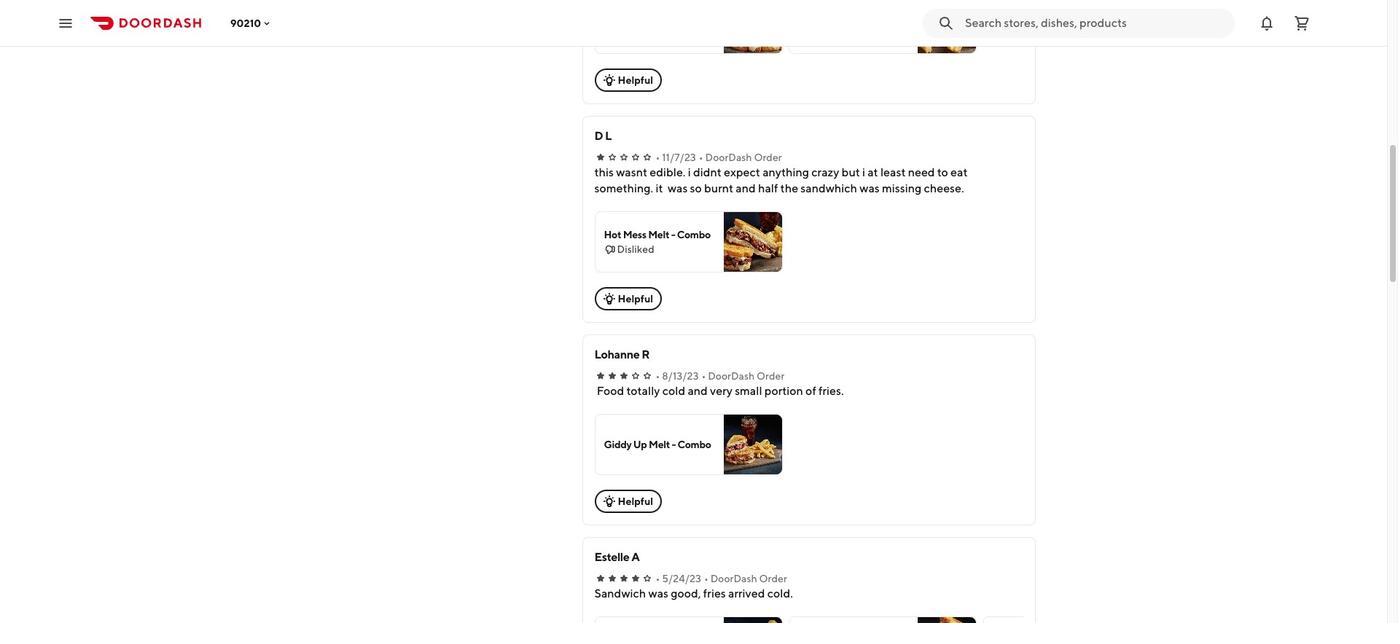 Task type: locate. For each thing, give the bounding box(es) containing it.
0 vertical spatial helpful
[[618, 74, 653, 86]]

helpful
[[618, 74, 653, 86], [618, 293, 653, 305], [618, 496, 653, 507]]

mess
[[623, 229, 647, 241]]

melt
[[648, 229, 669, 241], [649, 439, 670, 451]]

0 vertical spatial french fries image
[[918, 0, 976, 53]]

3 helpful button from the top
[[595, 490, 662, 513]]

combo for hot mess melt - combo
[[677, 229, 711, 241]]

lohanne
[[595, 348, 640, 362]]

helpful button for r
[[595, 490, 662, 513]]

11/7/23
[[662, 152, 696, 163]]

hot mess melt - combo
[[604, 229, 711, 241]]

0 vertical spatial combo
[[677, 229, 711, 241]]

helpful button up l
[[595, 69, 662, 92]]

melt right the mess
[[648, 229, 669, 241]]

helpful for l
[[618, 293, 653, 305]]

giddy up melt - combo button
[[595, 414, 783, 475]]

combo right the mess
[[677, 229, 711, 241]]

estelle a
[[595, 550, 640, 564]]

- inside button
[[672, 439, 676, 451]]

•
[[656, 152, 660, 163], [699, 152, 703, 163], [656, 370, 660, 382], [702, 370, 706, 382], [656, 573, 660, 585], [704, 573, 709, 585]]

1 vertical spatial order
[[757, 370, 785, 382]]

combo
[[677, 229, 711, 241], [678, 439, 711, 451]]

1 vertical spatial combo
[[678, 439, 711, 451]]

• right 8/13/23
[[702, 370, 706, 382]]

melt for up
[[649, 439, 670, 451]]

- right up
[[672, 439, 676, 451]]

1 vertical spatial melt
[[649, 439, 670, 451]]

doordash
[[705, 152, 752, 163], [708, 370, 755, 382], [711, 573, 757, 585]]

2 helpful from the top
[[618, 293, 653, 305]]

1 vertical spatial helpful button
[[595, 287, 662, 311]]

l
[[605, 129, 612, 143]]

2 helpful button from the top
[[595, 287, 662, 311]]

2 vertical spatial doordash
[[711, 573, 757, 585]]

5/24/23
[[662, 573, 701, 585]]

doordash right '11/7/23'
[[705, 152, 752, 163]]

-
[[671, 229, 675, 241], [672, 439, 676, 451]]

• 11/7/23 • doordash order
[[656, 152, 782, 163]]

order
[[754, 152, 782, 163], [757, 370, 785, 382], [759, 573, 787, 585]]

0 vertical spatial -
[[671, 229, 675, 241]]

combo inside button
[[678, 439, 711, 451]]

estelle
[[595, 550, 630, 564]]

giddy up melt - combo
[[604, 439, 711, 451]]

melt for mess
[[648, 229, 669, 241]]

doordash for d l
[[705, 152, 752, 163]]

3 helpful from the top
[[618, 496, 653, 507]]

giddy up melt image
[[724, 0, 782, 53]]

2 vertical spatial helpful
[[618, 496, 653, 507]]

d l
[[595, 129, 612, 143]]

90210
[[230, 17, 261, 29]]

2 vertical spatial helpful button
[[595, 490, 662, 513]]

helpful button down disliked
[[595, 287, 662, 311]]

order for r
[[757, 370, 785, 382]]

Store search: begin typing to search for stores available on DoorDash text field
[[965, 15, 1226, 31]]

1 vertical spatial helpful
[[618, 293, 653, 305]]

1 horizontal spatial french fries image
[[918, 0, 976, 53]]

0 vertical spatial doordash
[[705, 152, 752, 163]]

1 vertical spatial french fries image
[[724, 618, 782, 623]]

1 helpful button from the top
[[595, 69, 662, 92]]

- right the mess
[[671, 229, 675, 241]]

1 vertical spatial doordash
[[708, 370, 755, 382]]

- for mess
[[671, 229, 675, 241]]

order for a
[[759, 573, 787, 585]]

helpful button up a
[[595, 490, 662, 513]]

0 vertical spatial melt
[[648, 229, 669, 241]]

• 8/13/23 • doordash order
[[656, 370, 785, 382]]

up
[[633, 439, 647, 451]]

doordash right 5/24/23
[[711, 573, 757, 585]]

• left 5/24/23
[[656, 573, 660, 585]]

0 vertical spatial helpful button
[[595, 69, 662, 92]]

notification bell image
[[1258, 14, 1276, 32]]

combo right up
[[678, 439, 711, 451]]

0 vertical spatial order
[[754, 152, 782, 163]]

90210 button
[[230, 17, 273, 29]]

helpful button
[[595, 69, 662, 92], [595, 287, 662, 311], [595, 490, 662, 513]]

melt inside button
[[649, 439, 670, 451]]

french fries image
[[918, 0, 976, 53], [724, 618, 782, 623]]

2 vertical spatial order
[[759, 573, 787, 585]]

a
[[632, 550, 640, 564]]

giddy up melt - combo image
[[724, 415, 782, 475]]

helpful button for l
[[595, 287, 662, 311]]

melt right up
[[649, 439, 670, 451]]

1 vertical spatial -
[[672, 439, 676, 451]]

hot mess melt image
[[918, 618, 976, 623]]

doordash right 8/13/23
[[708, 370, 755, 382]]

0 horizontal spatial french fries image
[[724, 618, 782, 623]]



Task type: describe. For each thing, give the bounding box(es) containing it.
hot
[[604, 229, 621, 241]]

order for l
[[754, 152, 782, 163]]

hot mess melt - combo image
[[724, 212, 782, 272]]

• right '11/7/23'
[[699, 152, 703, 163]]

disliked
[[617, 244, 655, 255]]

8/13/23
[[662, 370, 699, 382]]

doordash for lohanne r
[[708, 370, 755, 382]]

lohanne r
[[595, 348, 650, 362]]

1 helpful from the top
[[618, 74, 653, 86]]

combo for giddy up melt - combo
[[678, 439, 711, 451]]

d
[[595, 129, 603, 143]]

doordash for estelle a
[[711, 573, 757, 585]]

open menu image
[[57, 14, 74, 32]]

• left 8/13/23
[[656, 370, 660, 382]]

helpful for r
[[618, 496, 653, 507]]

- for up
[[672, 439, 676, 451]]

• 5/24/23 • doordash order
[[656, 573, 787, 585]]

r
[[642, 348, 650, 362]]

0 items, open order cart image
[[1293, 14, 1311, 32]]

giddy
[[604, 439, 632, 451]]

• right 5/24/23
[[704, 573, 709, 585]]

• left '11/7/23'
[[656, 152, 660, 163]]



Task type: vqa. For each thing, say whether or not it's contained in the screenshot.
list your business link at the left of the page
no



